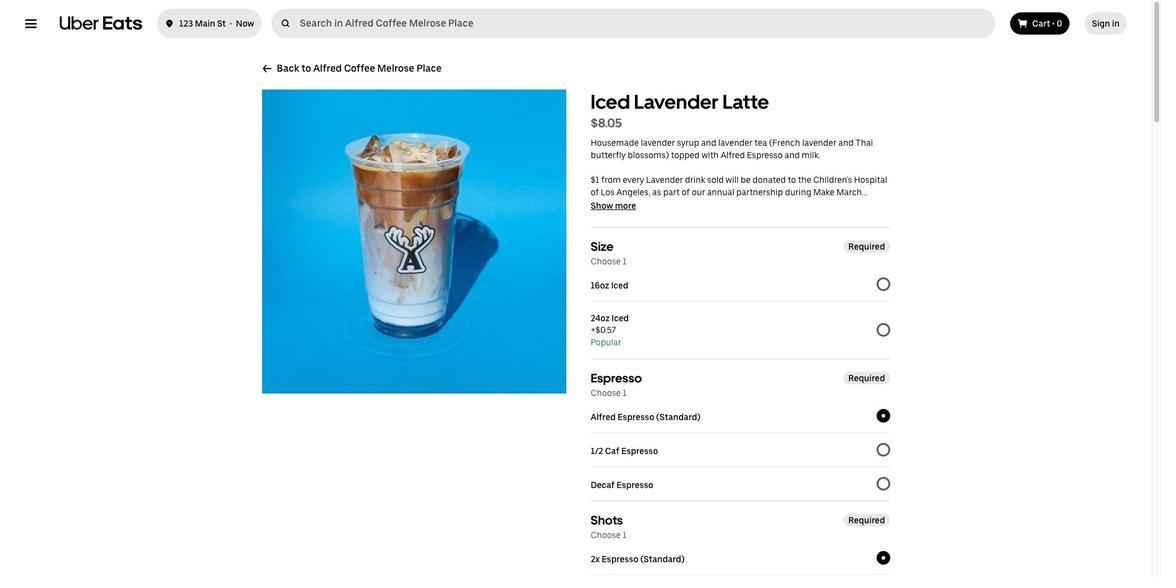 Task type: locate. For each thing, give the bounding box(es) containing it.
deliver to image
[[165, 16, 174, 31]]

go back image
[[262, 64, 272, 74]]



Task type: vqa. For each thing, say whether or not it's contained in the screenshot.
SEARCH IN ALFRED COFFEE MELROSE PLACE text box
yes



Task type: describe. For each thing, give the bounding box(es) containing it.
main navigation menu image
[[25, 17, 37, 30]]

uber eats home image
[[59, 16, 142, 31]]

Search in Alfred Coffee Melrose Place text field
[[300, 17, 991, 29]]



